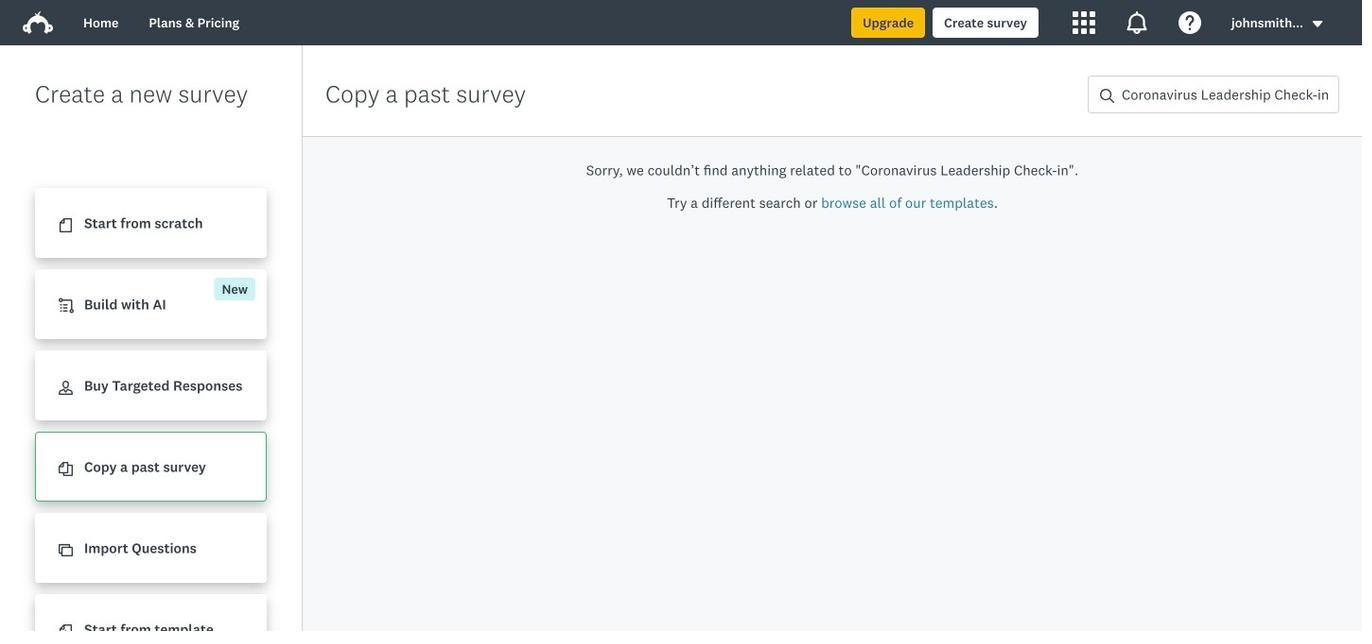 Task type: vqa. For each thing, say whether or not it's contained in the screenshot.
first Brand logo from the bottom of the page
yes



Task type: locate. For each thing, give the bounding box(es) containing it.
dropdown arrow icon image
[[1311, 17, 1324, 31], [1313, 21, 1323, 27]]

search image
[[1100, 89, 1114, 103]]

2 brand logo image from the top
[[23, 11, 53, 34]]

clone image
[[59, 544, 73, 558]]

documentclone image
[[59, 463, 73, 477]]

1 brand logo image from the top
[[23, 8, 53, 38]]

help icon image
[[1179, 11, 1201, 34]]

products icon image
[[1073, 11, 1095, 34], [1073, 11, 1095, 34]]

brand logo image
[[23, 8, 53, 38], [23, 11, 53, 34]]



Task type: describe. For each thing, give the bounding box(es) containing it.
document image
[[59, 219, 73, 233]]

user image
[[59, 381, 73, 396]]

documentplus image
[[59, 626, 73, 632]]

Search surveys field
[[1114, 77, 1339, 113]]

notification center icon image
[[1126, 11, 1148, 34]]



